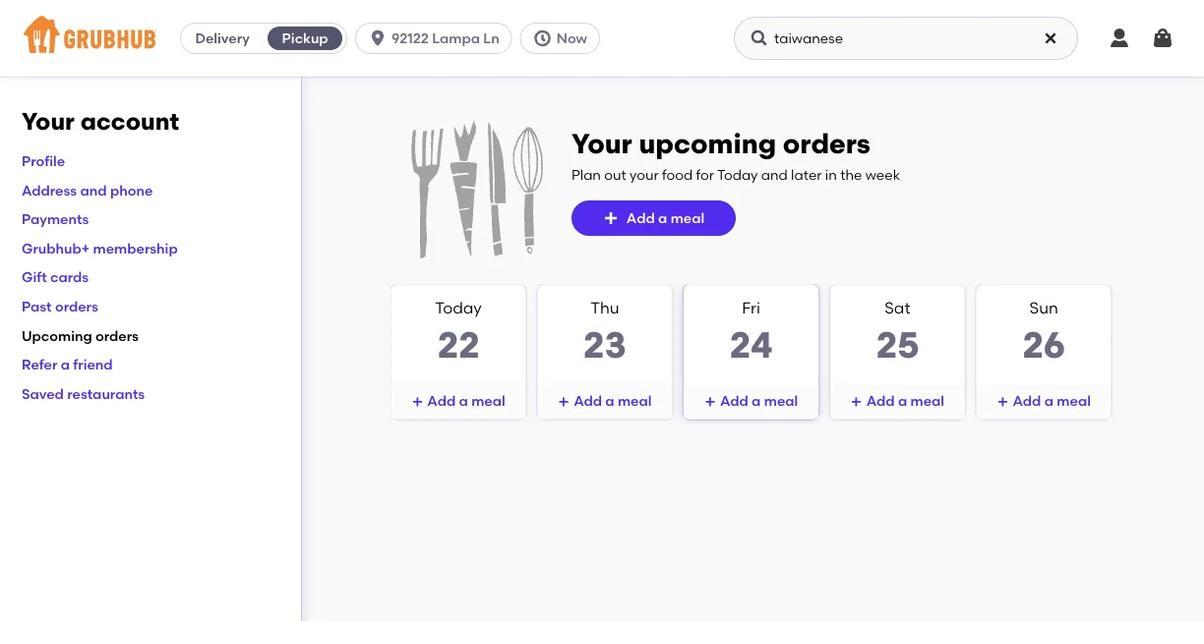 Task type: describe. For each thing, give the bounding box(es) containing it.
ln
[[483, 30, 500, 47]]

26
[[1023, 324, 1066, 368]]

meal for 24
[[764, 393, 798, 410]]

cards
[[50, 269, 89, 286]]

svg image inside "now" button
[[533, 29, 553, 48]]

fri 24
[[730, 299, 773, 368]]

add for 24
[[720, 393, 749, 410]]

saved restaurants link
[[22, 386, 145, 402]]

a down food
[[658, 210, 667, 227]]

add a meal for 24
[[720, 393, 798, 410]]

and inside your upcoming orders plan out your food for today and later in the week
[[761, 167, 788, 183]]

address and phone
[[22, 182, 153, 199]]

Search for food, convenience, alcohol... search field
[[734, 17, 1078, 60]]

add a meal button for 22
[[392, 384, 525, 419]]

a for 22
[[459, 393, 468, 410]]

today inside your upcoming orders plan out your food for today and later in the week
[[717, 167, 758, 183]]

address
[[22, 182, 77, 199]]

0 horizontal spatial today
[[435, 299, 482, 318]]

for
[[696, 167, 714, 183]]

past
[[22, 298, 52, 315]]

add a meal for 25
[[867, 393, 945, 410]]

upcoming
[[639, 127, 776, 160]]

thu
[[591, 299, 619, 318]]

orders for past orders
[[55, 298, 98, 315]]

orders for upcoming orders
[[95, 327, 139, 344]]

gift
[[22, 269, 47, 286]]

delivery button
[[181, 23, 264, 54]]

a right refer on the bottom of page
[[61, 357, 70, 373]]

delivery
[[195, 30, 250, 47]]

92122 lampa ln button
[[355, 23, 520, 54]]

orders inside your upcoming orders plan out your food for today and later in the week
[[783, 127, 871, 160]]

your upcoming orders plan out your food for today and later in the week
[[572, 127, 900, 183]]

gift cards
[[22, 269, 89, 286]]

now button
[[520, 23, 608, 54]]

in
[[825, 167, 837, 183]]

grubhub+ membership link
[[22, 240, 178, 257]]

add for 22
[[427, 393, 456, 410]]

payments
[[22, 211, 89, 228]]

a for 25
[[898, 393, 907, 410]]

your for upcoming
[[572, 127, 632, 160]]

restaurants
[[67, 386, 145, 402]]

phone
[[110, 182, 153, 199]]

pickup
[[282, 30, 328, 47]]

the
[[840, 167, 862, 183]]

upcoming orders
[[22, 327, 139, 344]]

grubhub+
[[22, 240, 90, 257]]

pickup button
[[264, 23, 346, 54]]

account
[[80, 107, 179, 136]]

upcoming orders link
[[22, 327, 139, 344]]

main navigation navigation
[[0, 0, 1204, 77]]

meal for 25
[[911, 393, 945, 410]]

meal down food
[[671, 210, 705, 227]]

today 22
[[435, 299, 482, 368]]

meal for 22
[[471, 393, 505, 410]]



Task type: locate. For each thing, give the bounding box(es) containing it.
add a meal down food
[[627, 210, 705, 227]]

membership
[[93, 240, 178, 257]]

a for 24
[[752, 393, 761, 410]]

svg image inside 92122 lampa ln button
[[368, 29, 388, 48]]

add down 25
[[867, 393, 895, 410]]

a down "22"
[[459, 393, 468, 410]]

meal for 23
[[618, 393, 652, 410]]

sat 25
[[876, 299, 919, 368]]

sat
[[885, 299, 911, 318]]

meal down '26'
[[1057, 393, 1091, 410]]

meal down 23
[[618, 393, 652, 410]]

add a meal button down 23
[[538, 384, 672, 419]]

week
[[866, 167, 900, 183]]

profile
[[22, 153, 65, 169]]

refer a friend
[[22, 357, 113, 373]]

plan
[[572, 167, 601, 183]]

0 horizontal spatial and
[[80, 182, 107, 199]]

a down 24
[[752, 393, 761, 410]]

24
[[730, 324, 773, 368]]

add a meal for 26
[[1013, 393, 1091, 410]]

and
[[761, 167, 788, 183], [80, 182, 107, 199]]

add a meal for 22
[[427, 393, 505, 410]]

sun 26
[[1023, 299, 1066, 368]]

add a meal button down your
[[572, 201, 736, 236]]

add a meal button for 26
[[977, 384, 1111, 419]]

add a meal button down "22"
[[392, 384, 525, 419]]

add a meal button for 24
[[684, 384, 818, 419]]

and left phone
[[80, 182, 107, 199]]

2 vertical spatial orders
[[95, 327, 139, 344]]

today up "22"
[[435, 299, 482, 318]]

add a meal button down 25
[[831, 384, 965, 419]]

add a meal down 24
[[720, 393, 798, 410]]

add for 23
[[574, 393, 602, 410]]

add down 24
[[720, 393, 749, 410]]

22
[[437, 324, 480, 368]]

your inside your upcoming orders plan out your food for today and later in the week
[[572, 127, 632, 160]]

meal down "22"
[[471, 393, 505, 410]]

orders up 'in'
[[783, 127, 871, 160]]

now
[[557, 30, 587, 47]]

orders up upcoming orders
[[55, 298, 98, 315]]

sun
[[1030, 299, 1059, 318]]

friend
[[73, 357, 113, 373]]

add down "22"
[[427, 393, 456, 410]]

add down '26'
[[1013, 393, 1041, 410]]

add down your
[[627, 210, 655, 227]]

a down 25
[[898, 393, 907, 410]]

today right for
[[717, 167, 758, 183]]

add a meal down '26'
[[1013, 393, 1091, 410]]

refer
[[22, 357, 57, 373]]

your for account
[[22, 107, 75, 136]]

your up out
[[572, 127, 632, 160]]

1 horizontal spatial your
[[572, 127, 632, 160]]

orders up friend
[[95, 327, 139, 344]]

today
[[717, 167, 758, 183], [435, 299, 482, 318]]

add a meal button
[[572, 201, 736, 236], [392, 384, 525, 419], [538, 384, 672, 419], [684, 384, 818, 419], [831, 384, 965, 419], [977, 384, 1111, 419]]

add
[[627, 210, 655, 227], [427, 393, 456, 410], [574, 393, 602, 410], [720, 393, 749, 410], [867, 393, 895, 410], [1013, 393, 1041, 410]]

add for 26
[[1013, 393, 1041, 410]]

payments link
[[22, 211, 89, 228]]

92122
[[392, 30, 429, 47]]

meal
[[671, 210, 705, 227], [471, 393, 505, 410], [618, 393, 652, 410], [764, 393, 798, 410], [911, 393, 945, 410], [1057, 393, 1091, 410]]

your account
[[22, 107, 179, 136]]

your
[[22, 107, 75, 136], [572, 127, 632, 160]]

and left later
[[761, 167, 788, 183]]

a down 23
[[605, 393, 615, 410]]

saved
[[22, 386, 64, 402]]

add a meal button down '26'
[[977, 384, 1111, 419]]

later
[[791, 167, 822, 183]]

1 horizontal spatial today
[[717, 167, 758, 183]]

add a meal for 23
[[574, 393, 652, 410]]

add down 23
[[574, 393, 602, 410]]

your
[[630, 167, 659, 183]]

address and phone link
[[22, 182, 153, 199]]

0 horizontal spatial your
[[22, 107, 75, 136]]

add a meal button down 24
[[684, 384, 818, 419]]

add a meal button for 23
[[538, 384, 672, 419]]

a for 23
[[605, 393, 615, 410]]

a down '26'
[[1045, 393, 1054, 410]]

add a meal
[[627, 210, 705, 227], [427, 393, 505, 410], [574, 393, 652, 410], [720, 393, 798, 410], [867, 393, 945, 410], [1013, 393, 1091, 410]]

1 vertical spatial today
[[435, 299, 482, 318]]

add a meal down "22"
[[427, 393, 505, 410]]

meal down 25
[[911, 393, 945, 410]]

0 vertical spatial orders
[[783, 127, 871, 160]]

meal for 26
[[1057, 393, 1091, 410]]

grubhub+ membership
[[22, 240, 178, 257]]

23
[[583, 324, 627, 368]]

refer a friend link
[[22, 357, 113, 373]]

past orders link
[[22, 298, 98, 315]]

fri
[[742, 299, 761, 318]]

lampa
[[432, 30, 480, 47]]

your up profile
[[22, 107, 75, 136]]

out
[[604, 167, 627, 183]]

saved restaurants
[[22, 386, 145, 402]]

a for 26
[[1045, 393, 1054, 410]]

upcoming
[[22, 327, 92, 344]]

92122 lampa ln
[[392, 30, 500, 47]]

a
[[658, 210, 667, 227], [61, 357, 70, 373], [459, 393, 468, 410], [605, 393, 615, 410], [752, 393, 761, 410], [898, 393, 907, 410], [1045, 393, 1054, 410]]

0 vertical spatial today
[[717, 167, 758, 183]]

add a meal down 25
[[867, 393, 945, 410]]

svg image
[[1108, 27, 1132, 50], [368, 29, 388, 48], [533, 29, 553, 48], [603, 211, 619, 226], [997, 397, 1009, 409]]

1 horizontal spatial and
[[761, 167, 788, 183]]

add for 25
[[867, 393, 895, 410]]

svg image
[[1151, 27, 1175, 50], [750, 29, 769, 48], [1043, 31, 1059, 46], [412, 397, 423, 409], [558, 397, 570, 409], [704, 397, 716, 409], [851, 397, 863, 409]]

gift cards link
[[22, 269, 89, 286]]

meal down 24
[[764, 393, 798, 410]]

food
[[662, 167, 693, 183]]

1 vertical spatial orders
[[55, 298, 98, 315]]

orders
[[783, 127, 871, 160], [55, 298, 98, 315], [95, 327, 139, 344]]

add a meal button for 25
[[831, 384, 965, 419]]

thu 23
[[583, 299, 627, 368]]

profile link
[[22, 153, 65, 169]]

past orders
[[22, 298, 98, 315]]

25
[[876, 324, 919, 368]]

add a meal down 23
[[574, 393, 652, 410]]



Task type: vqa. For each thing, say whether or not it's contained in the screenshot.
reviews
no



